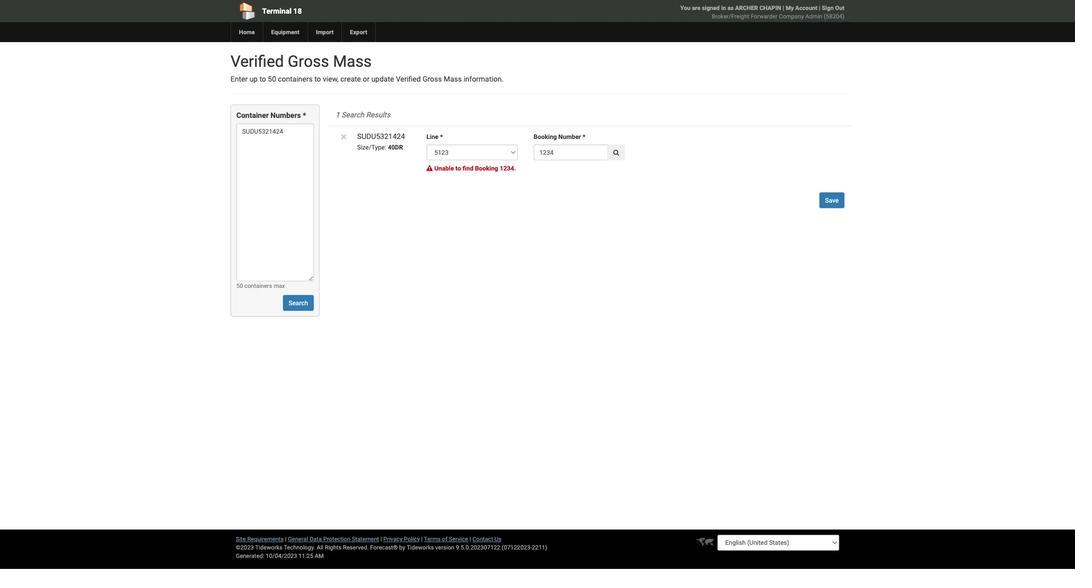 Task type: vqa. For each thing, say whether or not it's contained in the screenshot.
the middle *
yes



Task type: locate. For each thing, give the bounding box(es) containing it.
out
[[835, 4, 845, 11]]

booking
[[534, 133, 557, 141], [475, 165, 498, 172]]

company
[[779, 13, 804, 20]]

booking right find
[[475, 165, 498, 172]]

0 horizontal spatial search
[[289, 300, 308, 307]]

| up the forecast®
[[381, 536, 382, 543]]

1 vertical spatial verified
[[396, 75, 421, 84]]

service
[[449, 536, 468, 543]]

sign
[[822, 4, 834, 11]]

verified gross mass enter up to 50 containers to view, create or update verified gross mass information.
[[231, 52, 504, 84]]

search
[[342, 111, 364, 119], [289, 300, 308, 307]]

sudu5321424
[[357, 132, 405, 141]]

us
[[495, 536, 502, 543]]

version
[[436, 545, 455, 552]]

search inside 50 containers max search
[[289, 300, 308, 307]]

admin
[[806, 13, 823, 20]]

mass
[[333, 52, 372, 71], [444, 75, 462, 84]]

my account link
[[786, 4, 818, 11]]

1 horizontal spatial mass
[[444, 75, 462, 84]]

site requirements | general data protection statement | privacy policy | terms of service | contact us ©2023 tideworks technology. all rights reserved. forecast® by tideworks version 9.5.0.202307122 (07122023-2211) generated: 10/04/2023 11:25 am
[[236, 536, 547, 560]]

50
[[268, 75, 276, 84], [236, 283, 243, 289]]

account
[[796, 4, 818, 11]]

1 vertical spatial 50
[[236, 283, 243, 289]]

1 horizontal spatial containers
[[278, 75, 313, 84]]

0 horizontal spatial containers
[[245, 283, 272, 289]]

general
[[288, 536, 308, 543]]

50 containers max search
[[236, 283, 308, 307]]

site
[[236, 536, 246, 543]]

* right the numbers
[[303, 111, 306, 120]]

contact
[[473, 536, 493, 543]]

numbers
[[271, 111, 301, 120]]

of
[[442, 536, 448, 543]]

or
[[363, 75, 370, 84]]

sudu5321424 size/type: 40dr
[[357, 132, 405, 151]]

verified right update
[[396, 75, 421, 84]]

1 vertical spatial containers
[[245, 283, 272, 289]]

to left find
[[456, 165, 461, 172]]

site requirements link
[[236, 536, 284, 543]]

* right line
[[440, 133, 443, 141]]

privacy
[[384, 536, 403, 543]]

search image
[[614, 149, 619, 155]]

to left view,
[[315, 75, 321, 84]]

0 vertical spatial 50
[[268, 75, 276, 84]]

1 vertical spatial booking
[[475, 165, 498, 172]]

50 left max
[[236, 283, 243, 289]]

gross right update
[[423, 75, 442, 84]]

containers left view,
[[278, 75, 313, 84]]

*
[[303, 111, 306, 120], [440, 133, 443, 141], [583, 133, 586, 141]]

verified up up
[[231, 52, 284, 71]]

1 horizontal spatial verified
[[396, 75, 421, 84]]

2 horizontal spatial to
[[456, 165, 461, 172]]

0 vertical spatial containers
[[278, 75, 313, 84]]

information.
[[464, 75, 504, 84]]

| up 9.5.0.202307122
[[470, 536, 471, 543]]

technology.
[[284, 545, 315, 552]]

terms
[[424, 536, 441, 543]]

0 vertical spatial search
[[342, 111, 364, 119]]

0 horizontal spatial verified
[[231, 52, 284, 71]]

container numbers *
[[236, 111, 306, 120]]

1 vertical spatial search
[[289, 300, 308, 307]]

1 vertical spatial gross
[[423, 75, 442, 84]]

| left general at the left bottom of the page
[[285, 536, 287, 543]]

1 horizontal spatial gross
[[423, 75, 442, 84]]

0 horizontal spatial *
[[303, 111, 306, 120]]

equipment link
[[263, 22, 308, 42]]

mass left information.
[[444, 75, 462, 84]]

1 horizontal spatial search
[[342, 111, 364, 119]]

terminal
[[262, 7, 292, 15]]

unable
[[434, 165, 454, 172]]

9.5.0.202307122
[[456, 545, 500, 552]]

1 horizontal spatial booking
[[534, 133, 557, 141]]

all
[[317, 545, 324, 552]]

gross
[[288, 52, 329, 71], [423, 75, 442, 84]]

0 vertical spatial mass
[[333, 52, 372, 71]]

|
[[783, 4, 785, 11], [819, 4, 821, 11], [285, 536, 287, 543], [381, 536, 382, 543], [421, 536, 423, 543], [470, 536, 471, 543]]

generated:
[[236, 553, 264, 560]]

booking left the number
[[534, 133, 557, 141]]

11:25
[[299, 553, 313, 560]]

statement
[[352, 536, 379, 543]]

by
[[399, 545, 405, 552]]

0 vertical spatial booking
[[534, 133, 557, 141]]

0 horizontal spatial to
[[260, 75, 266, 84]]

× button
[[341, 130, 347, 143]]

sign out link
[[822, 4, 845, 11]]

privacy policy link
[[384, 536, 420, 543]]

0 vertical spatial gross
[[288, 52, 329, 71]]

* right the number
[[583, 133, 586, 141]]

1 horizontal spatial 50
[[268, 75, 276, 84]]

max
[[274, 283, 285, 289]]

policy
[[404, 536, 420, 543]]

exclamation triangle image
[[427, 165, 433, 172]]

2 horizontal spatial *
[[583, 133, 586, 141]]

line
[[427, 133, 439, 141]]

to right up
[[260, 75, 266, 84]]

view,
[[323, 75, 339, 84]]

50 right up
[[268, 75, 276, 84]]

verified
[[231, 52, 284, 71], [396, 75, 421, 84]]

forecast®
[[370, 545, 398, 552]]

create
[[341, 75, 361, 84]]

containers left max
[[245, 283, 272, 289]]

save
[[826, 197, 839, 204]]

0 horizontal spatial 50
[[236, 283, 243, 289]]

| left sign at the right of page
[[819, 4, 821, 11]]

* for container numbers *
[[303, 111, 306, 120]]

gross up view,
[[288, 52, 329, 71]]

mass up the create
[[333, 52, 372, 71]]

0 horizontal spatial mass
[[333, 52, 372, 71]]



Task type: describe. For each thing, give the bounding box(es) containing it.
reserved.
[[343, 545, 369, 552]]

tideworks
[[407, 545, 434, 552]]

50 inside 50 containers max search
[[236, 283, 243, 289]]

broker/freight
[[712, 13, 750, 20]]

rights
[[325, 545, 342, 552]]

general data protection statement link
[[288, 536, 379, 543]]

you
[[681, 4, 691, 11]]

chapin
[[760, 4, 782, 11]]

are
[[692, 4, 701, 11]]

search button
[[283, 295, 314, 311]]

* for booking number *
[[583, 133, 586, 141]]

results
[[366, 111, 390, 119]]

container
[[236, 111, 269, 120]]

line *
[[427, 133, 443, 141]]

requirements
[[247, 536, 284, 543]]

import link
[[308, 22, 342, 42]]

Booking Number * text field
[[534, 145, 608, 160]]

1234.
[[500, 165, 516, 172]]

export link
[[342, 22, 375, 42]]

Container Numbers * text field
[[236, 124, 314, 282]]

×
[[341, 130, 347, 143]]

10/04/2023
[[266, 553, 297, 560]]

import
[[316, 29, 334, 36]]

number
[[559, 133, 581, 141]]

unable to find booking 1234.
[[434, 165, 516, 172]]

containers inside 50 containers max search
[[245, 283, 272, 289]]

you are signed in as archer chapin | my account | sign out broker/freight forwarder company admin (58204)
[[681, 4, 845, 20]]

(58204)
[[824, 13, 845, 20]]

protection
[[323, 536, 351, 543]]

as
[[728, 4, 734, 11]]

my
[[786, 4, 794, 11]]

forwarder
[[751, 13, 778, 20]]

signed
[[702, 4, 720, 11]]

up
[[250, 75, 258, 84]]

am
[[315, 553, 324, 560]]

containers inside verified gross mass enter up to 50 containers to view, create or update verified gross mass information.
[[278, 75, 313, 84]]

export
[[350, 29, 367, 36]]

©2023 tideworks
[[236, 545, 283, 552]]

terminal 18
[[262, 7, 302, 15]]

equipment
[[271, 29, 300, 36]]

1 horizontal spatial to
[[315, 75, 321, 84]]

18
[[293, 7, 302, 15]]

size/type:
[[357, 144, 386, 151]]

0 horizontal spatial booking
[[475, 165, 498, 172]]

2211)
[[532, 545, 547, 552]]

update
[[371, 75, 394, 84]]

find
[[463, 165, 474, 172]]

home link
[[231, 22, 263, 42]]

40dr
[[388, 144, 403, 151]]

1 vertical spatial mass
[[444, 75, 462, 84]]

1
[[336, 111, 340, 119]]

| left my
[[783, 4, 785, 11]]

50 inside verified gross mass enter up to 50 containers to view, create or update verified gross mass information.
[[268, 75, 276, 84]]

1 search results
[[336, 111, 390, 119]]

0 vertical spatial verified
[[231, 52, 284, 71]]

terminal 18 link
[[231, 0, 477, 22]]

enter
[[231, 75, 248, 84]]

0 horizontal spatial gross
[[288, 52, 329, 71]]

archer
[[735, 4, 758, 11]]

data
[[310, 536, 322, 543]]

booking number *
[[534, 133, 586, 141]]

save button
[[820, 193, 845, 208]]

(07122023-
[[502, 545, 532, 552]]

in
[[721, 4, 726, 11]]

home
[[239, 29, 255, 36]]

terms of service link
[[424, 536, 468, 543]]

1 horizontal spatial *
[[440, 133, 443, 141]]

contact us link
[[473, 536, 502, 543]]

| up tideworks
[[421, 536, 423, 543]]



